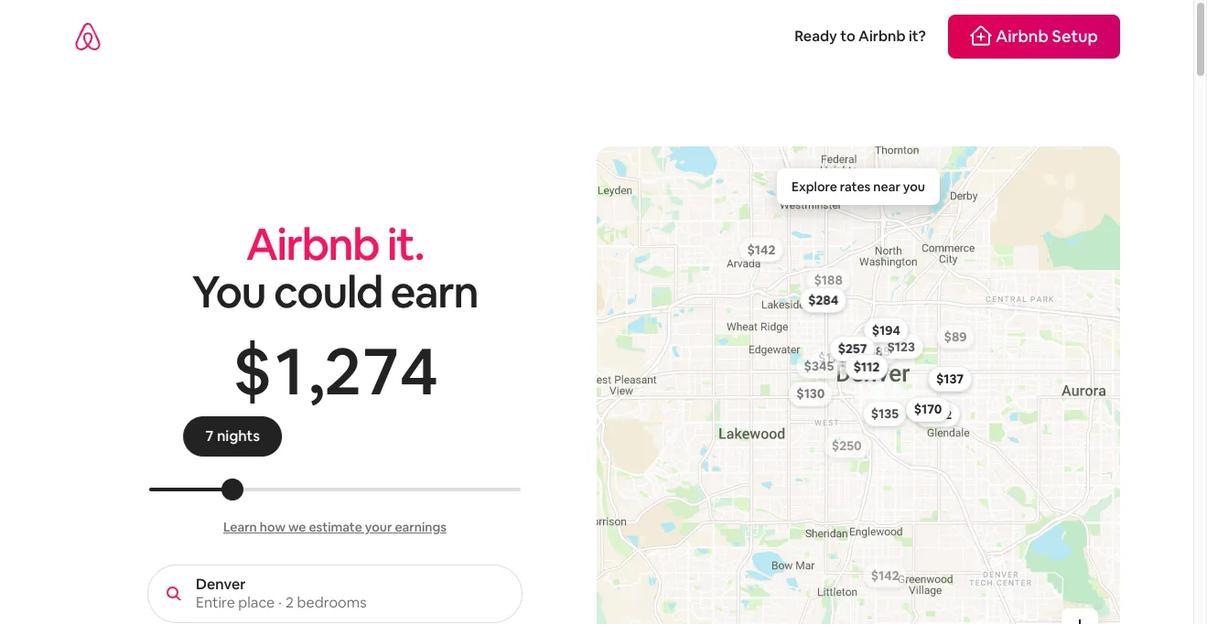 Task type: vqa. For each thing, say whether or not it's contained in the screenshot.
2nd Privacy from the right
no



Task type: describe. For each thing, give the bounding box(es) containing it.
rates
[[840, 178, 871, 195]]

$257
[[838, 341, 867, 357]]

airbnb for airbnb it. you could earn
[[246, 216, 379, 273]]

estimate
[[309, 519, 362, 535]]

earnings
[[395, 519, 447, 535]]

it.
[[387, 216, 424, 273]]

$202
[[922, 406, 952, 423]]

$202 button
[[914, 402, 960, 427]]

your
[[365, 519, 392, 535]]

$137
[[936, 371, 964, 387]]

$142 inside $188 $314 $142
[[871, 567, 899, 584]]

earn
[[390, 264, 478, 320]]

7 nights at an estimated
[[212, 426, 377, 445]]

learn
[[223, 519, 257, 535]]

$
[[233, 328, 270, 414]]

$345
[[804, 358, 834, 374]]

$345 button
[[796, 353, 842, 379]]

$130 button
[[788, 381, 833, 407]]

$142 inside button
[[747, 241, 776, 258]]

denver entire place · 2 bedrooms
[[196, 575, 367, 612]]

$89
[[944, 328, 967, 345]]

1 horizontal spatial 2
[[324, 328, 360, 414]]

$135 button
[[863, 401, 907, 427]]

$250
[[832, 437, 862, 454]]

$314
[[845, 337, 873, 354]]

we
[[288, 519, 306, 535]]

learn how we estimate your earnings
[[223, 519, 447, 535]]

$293
[[851, 356, 881, 372]]

$188 $314 $142
[[814, 272, 899, 584]]

0 vertical spatial $142 button
[[739, 237, 784, 262]]

learn how we estimate your earnings button
[[223, 519, 447, 535]]

how
[[260, 519, 286, 535]]

$175 button
[[810, 345, 854, 371]]

,
[[308, 328, 323, 414]]

near
[[873, 178, 900, 195]]

place
[[238, 593, 275, 612]]

$194 button
[[864, 317, 909, 343]]

bedrooms
[[297, 593, 367, 612]]

$194
[[872, 322, 900, 338]]

an
[[286, 426, 302, 445]]

ready to airbnb it?
[[795, 27, 926, 46]]

you
[[192, 264, 266, 320]]

to
[[840, 27, 856, 46]]

$123 button
[[879, 334, 924, 359]]

zoom in image
[[1073, 620, 1087, 624]]

you
[[903, 178, 925, 195]]

could
[[274, 264, 382, 320]]

$188 button
[[806, 267, 851, 293]]



Task type: locate. For each thing, give the bounding box(es) containing it.
$1,085 button
[[843, 339, 899, 365]]

$284
[[808, 292, 839, 308]]

denver
[[196, 575, 246, 594]]

$170
[[914, 401, 942, 418]]

7 left 4 on the bottom of page
[[363, 328, 397, 414]]

$130
[[797, 386, 825, 402]]

None range field
[[149, 488, 521, 491]]

7
[[363, 328, 397, 414], [212, 426, 220, 445]]

$142
[[747, 241, 776, 258], [871, 567, 899, 584]]

1 vertical spatial $142
[[871, 567, 899, 584]]

1 vertical spatial $142 button
[[863, 563, 908, 588]]

4
[[400, 328, 437, 414]]

0 horizontal spatial airbnb
[[246, 216, 379, 273]]

1
[[276, 328, 302, 414]]

nights
[[223, 426, 266, 445]]

0 vertical spatial 2
[[324, 328, 360, 414]]

$ 1 , 2 7 4
[[233, 328, 437, 414]]

0 horizontal spatial 2
[[286, 593, 294, 612]]

2 horizontal spatial airbnb
[[996, 26, 1049, 47]]

airbnb setup
[[996, 26, 1098, 47]]

$1,085
[[851, 344, 891, 360]]

map region
[[470, 78, 1172, 624]]

explore rates near you button
[[777, 168, 940, 205]]

airbnb homepage image
[[73, 22, 103, 51]]

estimated
[[306, 426, 374, 445]]

ready
[[795, 27, 837, 46]]

0 horizontal spatial $142
[[747, 241, 776, 258]]

2 inside denver entire place · 2 bedrooms
[[286, 593, 294, 612]]

$112
[[854, 359, 880, 375]]

airbnb
[[996, 26, 1049, 47], [859, 27, 906, 46], [246, 216, 379, 273]]

2 right the "," at the left bottom of the page
[[324, 328, 360, 414]]

airbnb it. you could earn
[[192, 216, 478, 320]]

0 horizontal spatial 7
[[212, 426, 220, 445]]

1 vertical spatial 7
[[212, 426, 220, 445]]

$188
[[814, 272, 843, 288]]

explore rates near you
[[792, 178, 925, 195]]

$135
[[871, 406, 899, 422]]

0 vertical spatial $142
[[747, 241, 776, 258]]

setup
[[1052, 26, 1098, 47]]

$257 button
[[830, 336, 875, 362]]

1 vertical spatial 2
[[286, 593, 294, 612]]

2 right ·
[[286, 593, 294, 612]]

1 horizontal spatial 7
[[363, 328, 397, 414]]

at
[[269, 426, 283, 445]]

entire
[[196, 593, 235, 612]]

$175
[[818, 350, 846, 366]]

$284 button
[[800, 287, 847, 313]]

it?
[[909, 27, 926, 46]]

1 horizontal spatial $142
[[871, 567, 899, 584]]

$112 button
[[845, 354, 888, 380]]

·
[[278, 593, 282, 612]]

airbnb for airbnb setup
[[996, 26, 1049, 47]]

$314 button
[[836, 333, 881, 358]]

$250 button
[[824, 433, 870, 458]]

7 left 'nights'
[[212, 426, 220, 445]]

airbnb inside airbnb it. you could earn
[[246, 216, 379, 273]]

$142 button
[[739, 237, 784, 262], [863, 563, 908, 588]]

1 horizontal spatial $142 button
[[863, 563, 908, 588]]

7 nights button
[[212, 426, 266, 446]]

0 vertical spatial 7
[[363, 328, 397, 414]]

explore
[[792, 178, 837, 195]]

0 horizontal spatial $142 button
[[739, 237, 784, 262]]

$137 button
[[928, 366, 972, 392]]

2
[[324, 328, 360, 414], [286, 593, 294, 612]]

$293 button
[[843, 351, 889, 377]]

$170 button
[[906, 397, 950, 422]]

$123
[[887, 338, 915, 355]]

airbnb setup link
[[948, 15, 1120, 59]]

1 horizontal spatial airbnb
[[859, 27, 906, 46]]

$89 button
[[936, 324, 975, 349]]



